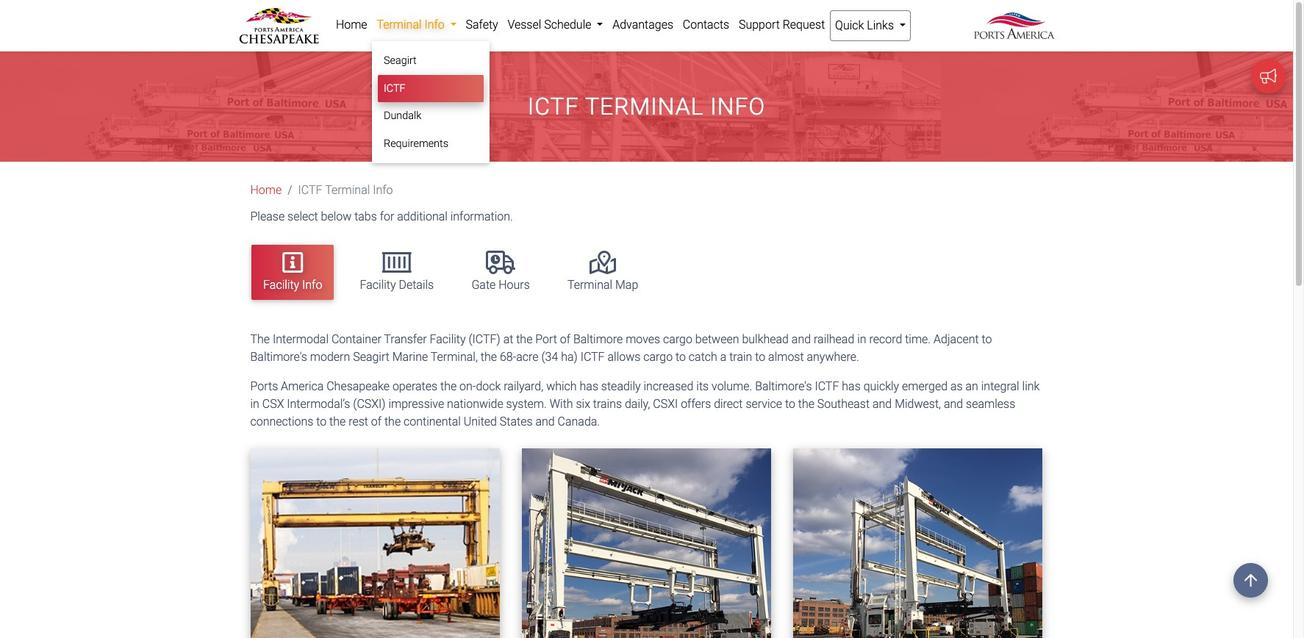 Task type: vqa. For each thing, say whether or not it's contained in the screenshot.
Image
no



Task type: locate. For each thing, give the bounding box(es) containing it.
to
[[982, 332, 992, 346], [676, 350, 686, 364], [755, 350, 766, 364], [785, 397, 796, 411], [316, 414, 327, 428]]

baltimore's down the
[[250, 350, 307, 364]]

its
[[697, 379, 709, 393]]

midwest,
[[895, 397, 941, 411]]

america
[[281, 379, 324, 393]]

tab panel containing the intermodal container transfer facility (ictf) at the port of baltimore moves cargo between bulkhead and railhead in record time. adjacent to baltimore's modern seagirt marine terminal, the 68-acre (34 ha) ictf allows cargo to catch a train to almost anywhere.
[[239, 331, 1054, 638]]

quick links link
[[830, 10, 911, 41]]

as
[[951, 379, 963, 393]]

0 horizontal spatial in
[[250, 397, 259, 411]]

info
[[425, 18, 445, 32], [711, 93, 766, 121], [373, 183, 393, 197], [302, 278, 322, 292]]

facility inside facility info link
[[263, 278, 299, 292]]

home link left the terminal info
[[331, 10, 372, 40]]

1 vertical spatial seagirt
[[353, 350, 390, 364]]

and down quickly
[[873, 397, 892, 411]]

home link up please
[[250, 183, 282, 197]]

in left record
[[858, 332, 867, 346]]

time.
[[905, 332, 931, 346]]

facility up intermodal
[[263, 278, 299, 292]]

of right rest
[[371, 414, 382, 428]]

home left the terminal info
[[336, 18, 367, 32]]

ictf inside ports america chesapeake operates the on-dock railyard, which has steadily increased its volume. baltimore's ictf has quickly emerged as an integral link in csx intermodal's (csxi) impressive nationwide system. with six trains daily, csxi offers direct service to the southeast and midwest, and seamless connections to the rest of the continental united states and canada.
[[815, 379, 839, 393]]

facility
[[263, 278, 299, 292], [360, 278, 396, 292], [430, 332, 466, 346]]

(34
[[542, 350, 558, 364]]

1 horizontal spatial ictf terminal info
[[528, 93, 766, 121]]

links
[[867, 18, 894, 32]]

0 horizontal spatial ictf terminal image
[[250, 448, 500, 638]]

0 horizontal spatial ictf terminal info
[[298, 183, 393, 197]]

cargo up catch
[[663, 332, 693, 346]]

the right 'at'
[[516, 332, 533, 346]]

home link
[[331, 10, 372, 40], [250, 183, 282, 197]]

of inside the intermodal container transfer facility (ictf) at the port of baltimore moves cargo between bulkhead and railhead in record time. adjacent to baltimore's modern seagirt marine terminal, the 68-acre (34 ha) ictf allows cargo to catch a train to almost anywhere.
[[560, 332, 571, 346]]

facility left details
[[360, 278, 396, 292]]

0 horizontal spatial baltimore's
[[250, 350, 307, 364]]

in inside ports america chesapeake operates the on-dock railyard, which has steadily increased its volume. baltimore's ictf has quickly emerged as an integral link in csx intermodal's (csxi) impressive nationwide system. with six trains daily, csxi offers direct service to the southeast and midwest, and seamless connections to the rest of the continental united states and canada.
[[250, 397, 259, 411]]

seagirt
[[384, 54, 417, 67], [353, 350, 390, 364]]

1 horizontal spatial ictf terminal image
[[522, 448, 772, 638]]

quickly
[[864, 379, 899, 393]]

0 horizontal spatial facility
[[263, 278, 299, 292]]

at
[[503, 332, 514, 346]]

quick
[[835, 18, 864, 32]]

and
[[792, 332, 811, 346], [873, 397, 892, 411], [944, 397, 963, 411], [536, 414, 555, 428]]

requirements link
[[378, 130, 484, 158]]

to right service
[[785, 397, 796, 411]]

six
[[576, 397, 590, 411]]

cargo down moves
[[644, 350, 673, 364]]

link
[[1023, 379, 1040, 393]]

terminal map link
[[556, 245, 650, 300]]

1 horizontal spatial facility
[[360, 278, 396, 292]]

0 vertical spatial cargo
[[663, 332, 693, 346]]

(csxi)
[[353, 397, 386, 411]]

the down (ictf)
[[481, 350, 497, 364]]

0 vertical spatial of
[[560, 332, 571, 346]]

tab list
[[245, 238, 1055, 307]]

ports
[[250, 379, 278, 393]]

1 has from the left
[[580, 379, 599, 393]]

details
[[399, 278, 434, 292]]

the left rest
[[330, 414, 346, 428]]

vessel schedule
[[508, 18, 594, 32]]

2 horizontal spatial facility
[[430, 332, 466, 346]]

1 horizontal spatial of
[[560, 332, 571, 346]]

seagirt down container at the bottom left of page
[[353, 350, 390, 364]]

bulkhead
[[742, 332, 789, 346]]

home
[[336, 18, 367, 32], [250, 183, 282, 197]]

facility inside "facility details" link
[[360, 278, 396, 292]]

almost
[[768, 350, 804, 364]]

facility up terminal,
[[430, 332, 466, 346]]

terminal map
[[568, 278, 638, 292]]

1 horizontal spatial home
[[336, 18, 367, 32]]

of up ha) on the bottom of page
[[560, 332, 571, 346]]

safety
[[466, 18, 498, 32]]

1 horizontal spatial baltimore's
[[755, 379, 812, 393]]

safety link
[[461, 10, 503, 40]]

0 vertical spatial home link
[[331, 10, 372, 40]]

which
[[546, 379, 577, 393]]

the left on-
[[440, 379, 457, 393]]

1 vertical spatial of
[[371, 414, 382, 428]]

facility inside the intermodal container transfer facility (ictf) at the port of baltimore moves cargo between bulkhead and railhead in record time. adjacent to baltimore's modern seagirt marine terminal, the 68-acre (34 ha) ictf allows cargo to catch a train to almost anywhere.
[[430, 332, 466, 346]]

support
[[739, 18, 780, 32]]

0 vertical spatial seagirt
[[384, 54, 417, 67]]

integral
[[982, 379, 1020, 393]]

allows
[[608, 350, 641, 364]]

port
[[536, 332, 557, 346]]

csxi
[[653, 397, 678, 411]]

seamless
[[966, 397, 1016, 411]]

hours
[[499, 278, 530, 292]]

and down with on the left bottom of the page
[[536, 414, 555, 428]]

0 vertical spatial ictf terminal info
[[528, 93, 766, 121]]

info inside tab list
[[302, 278, 322, 292]]

map
[[615, 278, 638, 292]]

please
[[250, 210, 285, 224]]

seagirt link
[[378, 47, 484, 75]]

contacts
[[683, 18, 730, 32]]

the intermodal container transfer facility (ictf) at the port of baltimore moves cargo between bulkhead and railhead in record time. adjacent to baltimore's modern seagirt marine terminal, the 68-acre (34 ha) ictf allows cargo to catch a train to almost anywhere.
[[250, 332, 992, 364]]

railyard,
[[504, 379, 544, 393]]

ictf terminal image
[[250, 448, 500, 638], [522, 448, 772, 638], [794, 448, 1043, 638]]

has up southeast
[[842, 379, 861, 393]]

baltimore's
[[250, 350, 307, 364], [755, 379, 812, 393]]

the
[[516, 332, 533, 346], [481, 350, 497, 364], [440, 379, 457, 393], [798, 397, 815, 411], [330, 414, 346, 428], [385, 414, 401, 428]]

1 vertical spatial baltimore's
[[755, 379, 812, 393]]

0 horizontal spatial of
[[371, 414, 382, 428]]

1 horizontal spatial in
[[858, 332, 867, 346]]

seagirt down the terminal info
[[384, 54, 417, 67]]

tab panel
[[239, 331, 1054, 638]]

a
[[720, 350, 727, 364]]

csx
[[262, 397, 284, 411]]

advantages link
[[608, 10, 678, 40]]

facility details
[[360, 278, 434, 292]]

0 vertical spatial in
[[858, 332, 867, 346]]

intermodal's
[[287, 397, 350, 411]]

1 vertical spatial in
[[250, 397, 259, 411]]

2 has from the left
[[842, 379, 861, 393]]

united
[[464, 414, 497, 428]]

1 vertical spatial home link
[[250, 183, 282, 197]]

0 horizontal spatial home link
[[250, 183, 282, 197]]

and up "almost"
[[792, 332, 811, 346]]

baltimore's up service
[[755, 379, 812, 393]]

for
[[380, 210, 394, 224]]

dock
[[476, 379, 501, 393]]

ha)
[[561, 350, 578, 364]]

to right adjacent
[[982, 332, 992, 346]]

moves
[[626, 332, 660, 346]]

baltimore's inside the intermodal container transfer facility (ictf) at the port of baltimore moves cargo between bulkhead and railhead in record time. adjacent to baltimore's modern seagirt marine terminal, the 68-acre (34 ha) ictf allows cargo to catch a train to almost anywhere.
[[250, 350, 307, 364]]

quick links
[[835, 18, 897, 32]]

intermodal
[[273, 332, 329, 346]]

anywhere.
[[807, 350, 860, 364]]

cargo
[[663, 332, 693, 346], [644, 350, 673, 364]]

1 vertical spatial home
[[250, 183, 282, 197]]

2 horizontal spatial ictf terminal image
[[794, 448, 1043, 638]]

1 horizontal spatial home link
[[331, 10, 372, 40]]

ictf
[[384, 82, 406, 95], [528, 93, 579, 121], [298, 183, 323, 197], [581, 350, 605, 364], [815, 379, 839, 393]]

facility info
[[263, 278, 322, 292]]

gate hours link
[[460, 245, 542, 300]]

request
[[783, 18, 825, 32]]

daily,
[[625, 397, 650, 411]]

1 vertical spatial ictf terminal info
[[298, 183, 393, 197]]

facility for facility details
[[360, 278, 396, 292]]

0 vertical spatial baltimore's
[[250, 350, 307, 364]]

home up please
[[250, 183, 282, 197]]

1 horizontal spatial has
[[842, 379, 861, 393]]

container
[[332, 332, 381, 346]]

has up six
[[580, 379, 599, 393]]

in left csx
[[250, 397, 259, 411]]

train
[[730, 350, 753, 364]]

contacts link
[[678, 10, 734, 40]]

facility for facility info
[[263, 278, 299, 292]]

0 horizontal spatial has
[[580, 379, 599, 393]]

below
[[321, 210, 352, 224]]



Task type: describe. For each thing, give the bounding box(es) containing it.
nationwide
[[447, 397, 504, 411]]

baltimore
[[574, 332, 623, 346]]

increased
[[644, 379, 694, 393]]

0 horizontal spatial home
[[250, 183, 282, 197]]

support request link
[[734, 10, 830, 40]]

between
[[696, 332, 739, 346]]

vessel schedule link
[[503, 10, 608, 40]]

modern
[[310, 350, 350, 364]]

chesapeake
[[327, 379, 390, 393]]

seagirt inside the intermodal container transfer facility (ictf) at the port of baltimore moves cargo between bulkhead and railhead in record time. adjacent to baltimore's modern seagirt marine terminal, the 68-acre (34 ha) ictf allows cargo to catch a train to almost anywhere.
[[353, 350, 390, 364]]

canada.
[[558, 414, 600, 428]]

the
[[250, 332, 270, 346]]

gate hours
[[472, 278, 530, 292]]

to left catch
[[676, 350, 686, 364]]

an
[[966, 379, 979, 393]]

dundalk
[[384, 110, 422, 122]]

operates
[[393, 379, 438, 393]]

gate
[[472, 278, 496, 292]]

transfer
[[384, 332, 427, 346]]

baltimore's inside ports america chesapeake operates the on-dock railyard, which has steadily increased its volume. baltimore's ictf has quickly emerged as an integral link in csx intermodal's (csxi) impressive nationwide system. with six trains daily, csxi offers direct service to the southeast and midwest, and seamless connections to the rest of the continental united states and canada.
[[755, 379, 812, 393]]

tab list containing facility info
[[245, 238, 1055, 307]]

direct
[[714, 397, 743, 411]]

to down bulkhead
[[755, 350, 766, 364]]

trains
[[593, 397, 622, 411]]

on-
[[460, 379, 476, 393]]

terminal info
[[377, 18, 448, 32]]

additional
[[397, 210, 448, 224]]

with
[[550, 397, 573, 411]]

steadily
[[601, 379, 641, 393]]

vessel
[[508, 18, 541, 32]]

facility details link
[[348, 245, 446, 300]]

the down (csxi)
[[385, 414, 401, 428]]

schedule
[[544, 18, 592, 32]]

1 ictf terminal image from the left
[[250, 448, 500, 638]]

3 ictf terminal image from the left
[[794, 448, 1043, 638]]

support request
[[739, 18, 825, 32]]

railhead
[[814, 332, 855, 346]]

advantages
[[613, 18, 674, 32]]

rest
[[349, 414, 368, 428]]

0 vertical spatial home
[[336, 18, 367, 32]]

of inside ports america chesapeake operates the on-dock railyard, which has steadily increased its volume. baltimore's ictf has quickly emerged as an integral link in csx intermodal's (csxi) impressive nationwide system. with six trains daily, csxi offers direct service to the southeast and midwest, and seamless connections to the rest of the continental united states and canada.
[[371, 414, 382, 428]]

ictf inside the intermodal container transfer facility (ictf) at the port of baltimore moves cargo between bulkhead and railhead in record time. adjacent to baltimore's modern seagirt marine terminal, the 68-acre (34 ha) ictf allows cargo to catch a train to almost anywhere.
[[581, 350, 605, 364]]

please select below tabs for additional information.
[[250, 210, 513, 224]]

select
[[288, 210, 318, 224]]

ictf link
[[378, 75, 484, 102]]

and inside the intermodal container transfer facility (ictf) at the port of baltimore moves cargo between bulkhead and railhead in record time. adjacent to baltimore's modern seagirt marine terminal, the 68-acre (34 ha) ictf allows cargo to catch a train to almost anywhere.
[[792, 332, 811, 346]]

dundalk link
[[378, 102, 484, 130]]

information.
[[451, 210, 513, 224]]

1 vertical spatial cargo
[[644, 350, 673, 364]]

catch
[[689, 350, 718, 364]]

68-
[[500, 350, 516, 364]]

impressive
[[389, 397, 444, 411]]

ports america chesapeake operates the on-dock railyard, which has steadily increased its volume. baltimore's ictf has quickly emerged as an integral link in csx intermodal's (csxi) impressive nationwide system. with six trains daily, csxi offers direct service to the southeast and midwest, and seamless connections to the rest of the continental united states and canada.
[[250, 379, 1040, 428]]

connections
[[250, 414, 314, 428]]

tabs
[[355, 210, 377, 224]]

acre
[[516, 350, 539, 364]]

2 ictf terminal image from the left
[[522, 448, 772, 638]]

terminal info link
[[372, 10, 461, 40]]

continental
[[404, 414, 461, 428]]

adjacent
[[934, 332, 979, 346]]

terminal,
[[431, 350, 478, 364]]

to down intermodal's
[[316, 414, 327, 428]]

(ictf)
[[469, 332, 501, 346]]

record
[[870, 332, 903, 346]]

and down as
[[944, 397, 963, 411]]

in inside the intermodal container transfer facility (ictf) at the port of baltimore moves cargo between bulkhead and railhead in record time. adjacent to baltimore's modern seagirt marine terminal, the 68-acre (34 ha) ictf allows cargo to catch a train to almost anywhere.
[[858, 332, 867, 346]]

states
[[500, 414, 533, 428]]

facility info link
[[252, 245, 334, 300]]

system.
[[506, 397, 547, 411]]

southeast
[[818, 397, 870, 411]]

go to top image
[[1234, 563, 1268, 598]]

emerged
[[902, 379, 948, 393]]

the left southeast
[[798, 397, 815, 411]]

volume.
[[712, 379, 752, 393]]



